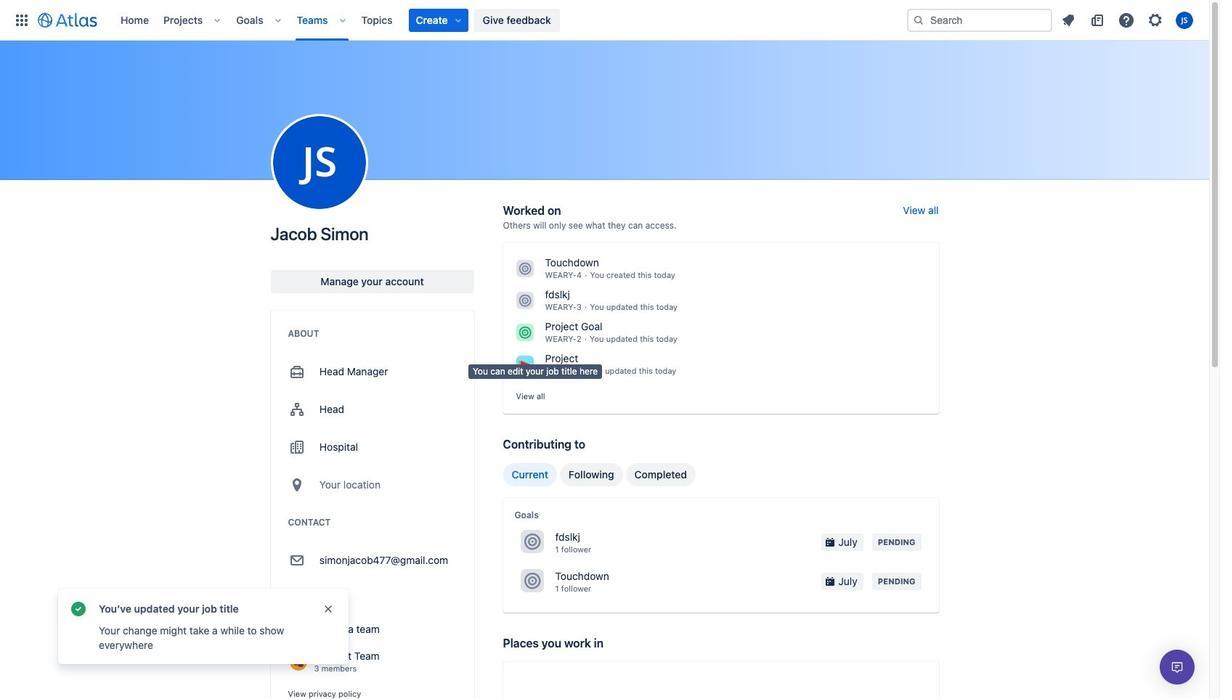 Task type: vqa. For each thing, say whether or not it's contained in the screenshot.
townsquare icon
no



Task type: describe. For each thing, give the bounding box(es) containing it.
help image
[[1118, 11, 1135, 29]]

switch to... image
[[13, 11, 31, 29]]

open intercom messenger image
[[1168, 659, 1186, 676]]

profile image actions image
[[310, 154, 328, 171]]

dismiss image
[[322, 603, 334, 615]]



Task type: locate. For each thing, give the bounding box(es) containing it.
tooltip
[[468, 365, 602, 379]]

group
[[503, 463, 696, 486]]

banner
[[0, 0, 1209, 41]]

search image
[[913, 14, 924, 26]]

Search field
[[907, 8, 1052, 32]]

account image
[[1176, 11, 1193, 29]]

top element
[[9, 0, 907, 40]]

settings image
[[1147, 11, 1164, 29]]

notifications image
[[1060, 11, 1077, 29]]



